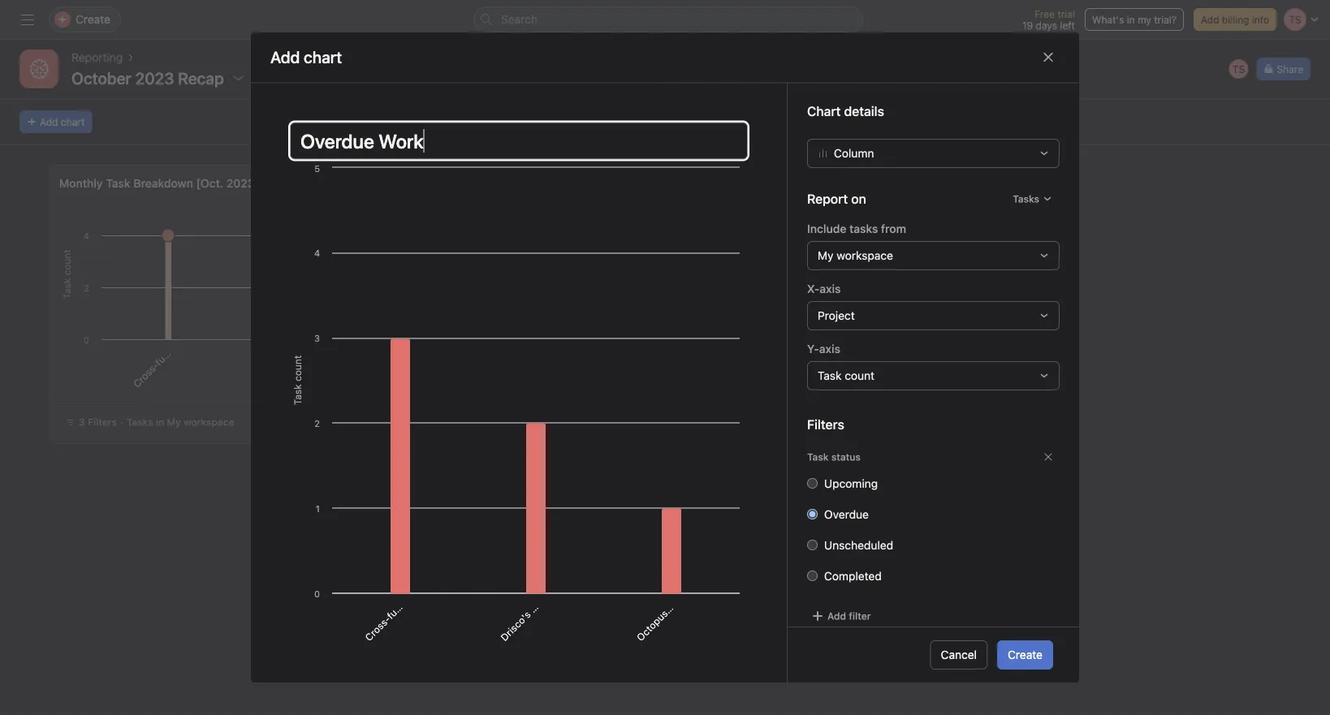 Task type: locate. For each thing, give the bounding box(es) containing it.
1 vertical spatial task
[[818, 369, 842, 382]]

free
[[1035, 8, 1056, 20]]

1 vertical spatial axis
[[820, 342, 841, 355]]

[oct. 2023]
[[196, 177, 259, 190]]

brain image
[[29, 59, 49, 79]]

task inside dropdown button
[[818, 369, 842, 382]]

my workspace button
[[808, 241, 1060, 270]]

workspace
[[837, 249, 894, 262], [184, 417, 234, 428]]

add inside dropdown button
[[828, 611, 847, 622]]

tasks in my workspace
[[127, 417, 234, 428]]

0 horizontal spatial workspace
[[184, 417, 234, 428]]

add left billing
[[1202, 14, 1220, 25]]

include tasks from
[[808, 222, 907, 235]]

add left filter
[[828, 611, 847, 622]]

1 horizontal spatial octopus specimen
[[635, 574, 704, 644]]

3 filters
[[79, 417, 117, 428]]

0 vertical spatial my
[[818, 249, 834, 262]]

1 horizontal spatial tasks
[[1013, 193, 1040, 204]]

0 horizontal spatial octopus
[[265, 354, 300, 390]]

0 horizontal spatial tasks
[[127, 417, 153, 428]]

octopus
[[265, 354, 300, 390], [635, 608, 670, 644]]

workspace inside dropdown button
[[837, 249, 894, 262]]

drisco's
[[499, 609, 533, 644]]

search
[[501, 13, 538, 26]]

october 2023 recap
[[72, 68, 224, 87]]

axis for x-
[[820, 282, 841, 295]]

my right 3 filters
[[167, 417, 181, 428]]

free trial 19 days left
[[1023, 8, 1076, 31]]

filters right 3 in the left of the page
[[88, 417, 117, 428]]

reporting
[[72, 51, 123, 64]]

x-axis
[[808, 282, 841, 295]]

task for task count
[[818, 369, 842, 382]]

1 vertical spatial workspace
[[184, 417, 234, 428]]

0 horizontal spatial add
[[40, 116, 58, 128]]

0 vertical spatial add
[[1202, 14, 1220, 25]]

1 vertical spatial tasks
[[127, 417, 153, 428]]

search list box
[[474, 7, 864, 33]]

axis up the project
[[820, 282, 841, 295]]

y-
[[808, 342, 820, 355]]

add billing info
[[1202, 14, 1270, 25]]

1 horizontal spatial my
[[818, 249, 834, 262]]

add filter
[[828, 611, 872, 622]]

share button
[[1257, 58, 1311, 80]]

task down y-axis
[[818, 369, 842, 382]]

Overdue radio
[[808, 509, 818, 520]]

y-axis
[[808, 342, 841, 355]]

0 vertical spatial task
[[106, 177, 131, 190]]

tasks
[[1013, 193, 1040, 204], [127, 417, 153, 428]]

1 vertical spatial my
[[167, 417, 181, 428]]

0 horizontal spatial in
[[156, 417, 164, 428]]

reporting link
[[72, 49, 123, 67]]

0 vertical spatial tasks
[[1013, 193, 1040, 204]]

0 vertical spatial in
[[1128, 14, 1136, 25]]

add
[[1202, 14, 1220, 25], [40, 116, 58, 128], [828, 611, 847, 622]]

upcoming
[[825, 477, 878, 490]]

what's in my trial?
[[1093, 14, 1177, 25]]

in for my
[[156, 417, 164, 428]]

my down include at the top
[[818, 249, 834, 262]]

i
[[431, 347, 441, 357]]

add chart button
[[20, 111, 92, 133]]

ts button
[[1228, 58, 1251, 80]]

1 horizontal spatial octopus
[[635, 608, 670, 644]]

1 vertical spatial specimen
[[664, 574, 704, 614]]

in inside button
[[1128, 14, 1136, 25]]

filter
[[849, 611, 872, 622]]

monthly
[[59, 177, 103, 190]]

0 horizontal spatial specimen
[[294, 320, 334, 360]]

create
[[1008, 649, 1043, 662]]

2 vertical spatial add
[[828, 611, 847, 622]]

trial
[[1058, 8, 1076, 20]]

1 vertical spatial in
[[156, 417, 164, 428]]

add for add billing info
[[1202, 14, 1220, 25]]

chart details
[[808, 103, 885, 119]]

my
[[818, 249, 834, 262], [167, 417, 181, 428]]

1 horizontal spatial filters
[[808, 417, 845, 432]]

ts
[[1233, 63, 1246, 75]]

task right monthly
[[106, 177, 131, 190]]

project
[[818, 309, 855, 322]]

Upcoming radio
[[808, 478, 818, 489]]

add left chart on the left of page
[[40, 116, 58, 128]]

task count
[[818, 369, 875, 382]]

drisco's drinks
[[499, 587, 556, 644]]

1 vertical spatial octopus specimen
[[635, 574, 704, 644]]

octopus specimen
[[265, 320, 334, 390], [635, 574, 704, 644]]

my inside dropdown button
[[818, 249, 834, 262]]

filters
[[808, 417, 845, 432], [88, 417, 117, 428]]

in right 3 filters
[[156, 417, 164, 428]]

filters up task status
[[808, 417, 845, 432]]

task
[[106, 177, 131, 190], [818, 369, 842, 382], [808, 451, 829, 463]]

task up upcoming option
[[808, 451, 829, 463]]

completed
[[825, 570, 882, 583]]

0 vertical spatial workspace
[[837, 249, 894, 262]]

1 horizontal spatial in
[[1128, 14, 1136, 25]]

in left my
[[1128, 14, 1136, 25]]

Unscheduled radio
[[808, 540, 818, 551]]

Overdue Work text field
[[290, 122, 748, 160]]

axis up task count
[[820, 342, 841, 355]]

specimen
[[294, 320, 334, 360], [664, 574, 704, 614]]

1 vertical spatial octopus
[[635, 608, 670, 644]]

tasks inside dropdown button
[[1013, 193, 1040, 204]]

0 horizontal spatial octopus specimen
[[265, 320, 334, 390]]

0 vertical spatial octopus specimen
[[265, 320, 334, 390]]

0 vertical spatial axis
[[820, 282, 841, 295]]

2 vertical spatial task
[[808, 451, 829, 463]]

monthly task breakdown [oct. 2023]
[[59, 177, 259, 190]]

1 vertical spatial add
[[40, 116, 58, 128]]

1 horizontal spatial add
[[828, 611, 847, 622]]

in
[[1128, 14, 1136, 25], [156, 417, 164, 428]]

axis
[[820, 282, 841, 295], [820, 342, 841, 355]]

1 horizontal spatial workspace
[[837, 249, 894, 262]]

2 horizontal spatial add
[[1202, 14, 1220, 25]]

task status
[[808, 451, 861, 463]]



Task type: vqa. For each thing, say whether or not it's contained in the screenshot.
Mark complete image
no



Task type: describe. For each thing, give the bounding box(es) containing it.
Completed radio
[[808, 571, 818, 581]]

cancel
[[941, 649, 978, 662]]

cancel button
[[931, 641, 988, 670]]

from
[[882, 222, 907, 235]]

drinks
[[527, 587, 556, 615]]

0 vertical spatial specimen
[[294, 320, 334, 360]]

add for add chart
[[40, 116, 58, 128]]

add filter button
[[808, 605, 876, 628]]

0 vertical spatial octopus
[[265, 354, 300, 390]]

column button
[[808, 139, 1060, 168]]

3
[[79, 417, 85, 428]]

2023 recap
[[135, 68, 224, 87]]

october
[[72, 68, 131, 87]]

add for add filter
[[828, 611, 847, 622]]

show options image
[[232, 72, 245, 85]]

template i
[[400, 347, 441, 389]]

info
[[1253, 14, 1270, 25]]

trial?
[[1155, 14, 1177, 25]]

task count button
[[808, 361, 1060, 390]]

task for task status
[[808, 451, 829, 463]]

0 horizontal spatial filters
[[88, 417, 117, 428]]

count
[[845, 369, 875, 382]]

unscheduled
[[825, 539, 894, 552]]

create button
[[998, 641, 1054, 670]]

my
[[1139, 14, 1152, 25]]

add chart
[[40, 116, 85, 128]]

share
[[1278, 63, 1304, 75]]

chart
[[61, 116, 85, 128]]

search button
[[474, 7, 864, 33]]

overdue
[[825, 508, 869, 521]]

tasks for tasks in my workspace
[[127, 417, 153, 428]]

tasks for tasks
[[1013, 193, 1040, 204]]

project button
[[808, 301, 1060, 330]]

a button to remove the filter image
[[1044, 452, 1054, 462]]

template
[[400, 351, 437, 389]]

close image
[[1043, 51, 1056, 64]]

add to starred image
[[255, 72, 268, 85]]

status
[[832, 451, 861, 463]]

add chart
[[271, 48, 342, 67]]

my workspace
[[818, 249, 894, 262]]

axis for y-
[[820, 342, 841, 355]]

breakdown
[[134, 177, 193, 190]]

add billing info button
[[1194, 8, 1277, 31]]

1 horizontal spatial specimen
[[664, 574, 704, 614]]

column
[[835, 146, 875, 160]]

0 horizontal spatial my
[[167, 417, 181, 428]]

19
[[1023, 20, 1034, 31]]

billing
[[1223, 14, 1250, 25]]

left
[[1061, 20, 1076, 31]]

in for my
[[1128, 14, 1136, 25]]

x-
[[808, 282, 820, 295]]

tasks button
[[1006, 187, 1060, 210]]

what's in my trial? button
[[1086, 8, 1185, 31]]

days
[[1037, 20, 1058, 31]]

tasks
[[850, 222, 879, 235]]

report on
[[808, 191, 867, 206]]

include
[[808, 222, 847, 235]]

what's
[[1093, 14, 1125, 25]]



